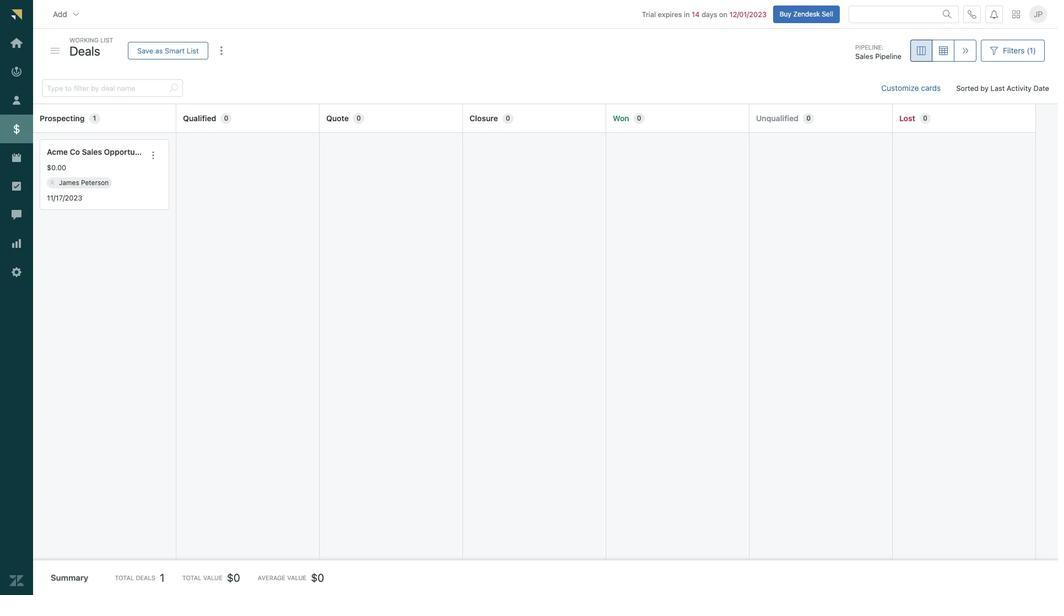 Task type: locate. For each thing, give the bounding box(es) containing it.
1 vertical spatial deals
[[136, 575, 155, 582]]

1 down type to filter by deal name field
[[93, 114, 96, 122]]

value for average value $0
[[287, 575, 307, 582]]

$0 for total value $0
[[227, 572, 240, 584]]

0 for lost
[[924, 114, 928, 122]]

3 0 from the left
[[506, 114, 511, 122]]

list right working
[[100, 36, 113, 44]]

0 for quote
[[357, 114, 361, 122]]

0 right "lost"
[[924, 114, 928, 122]]

1 vertical spatial sales
[[82, 147, 102, 157]]

average value $0
[[258, 572, 324, 584]]

1 horizontal spatial deals
[[136, 575, 155, 582]]

$0
[[227, 572, 240, 584], [311, 572, 324, 584]]

$0.00
[[47, 163, 66, 172]]

0 horizontal spatial 1
[[93, 114, 96, 122]]

0 horizontal spatial $0
[[227, 572, 240, 584]]

2 value from the left
[[287, 575, 307, 582]]

summary
[[51, 573, 88, 583]]

customize
[[882, 83, 920, 93]]

save as smart list
[[137, 46, 199, 55]]

co
[[70, 147, 80, 157]]

lost
[[900, 113, 916, 123]]

2 $0 from the left
[[311, 572, 324, 584]]

11/17/2023
[[47, 193, 82, 202]]

deals inside the total deals 1
[[136, 575, 155, 582]]

unqualified
[[757, 113, 799, 123]]

1 vertical spatial 1
[[160, 572, 165, 584]]

contacts image
[[50, 181, 55, 185]]

sales
[[856, 52, 874, 61], [82, 147, 102, 157]]

value inside total value $0
[[203, 575, 223, 582]]

value
[[203, 575, 223, 582], [287, 575, 307, 582]]

0 vertical spatial 1
[[93, 114, 96, 122]]

1 0 from the left
[[224, 114, 229, 122]]

0 horizontal spatial total
[[115, 575, 134, 582]]

0 vertical spatial deals
[[69, 43, 100, 58]]

cards
[[922, 83, 941, 93]]

0 for qualified
[[224, 114, 229, 122]]

filters
[[1004, 46, 1025, 55]]

0 right closure at left top
[[506, 114, 511, 122]]

0 vertical spatial list
[[100, 36, 113, 44]]

list inside button
[[187, 46, 199, 55]]

sorted
[[957, 84, 979, 93]]

average
[[258, 575, 286, 582]]

0 right won
[[637, 114, 642, 122]]

total
[[115, 575, 134, 582], [182, 575, 202, 582]]

0 for unqualified
[[807, 114, 811, 122]]

expires
[[658, 10, 682, 19]]

prospecting
[[40, 113, 85, 123]]

value for total value $0
[[203, 575, 223, 582]]

value inside average value $0
[[287, 575, 307, 582]]

list
[[100, 36, 113, 44], [187, 46, 199, 55]]

0 horizontal spatial deals
[[69, 43, 100, 58]]

acme co sales opportunity
[[47, 147, 149, 157]]

1 left total value $0
[[160, 572, 165, 584]]

bell image
[[990, 10, 999, 19]]

0 horizontal spatial list
[[100, 36, 113, 44]]

1 horizontal spatial total
[[182, 575, 202, 582]]

0 right qualified
[[224, 114, 229, 122]]

buy zendesk sell
[[780, 10, 834, 18]]

1 $0 from the left
[[227, 572, 240, 584]]

1 horizontal spatial list
[[187, 46, 199, 55]]

6 0 from the left
[[924, 114, 928, 122]]

deals inside working list deals
[[69, 43, 100, 58]]

buy zendesk sell button
[[774, 5, 840, 23]]

jp
[[1034, 9, 1044, 19]]

1 value from the left
[[203, 575, 223, 582]]

1 horizontal spatial $0
[[311, 572, 324, 584]]

list right 'smart'
[[187, 46, 199, 55]]

working list deals
[[69, 36, 113, 58]]

1 horizontal spatial value
[[287, 575, 307, 582]]

0 right quote
[[357, 114, 361, 122]]

0 horizontal spatial sales
[[82, 147, 102, 157]]

total inside the total deals 1
[[115, 575, 134, 582]]

sorted by last activity date
[[957, 84, 1050, 93]]

total right the total deals 1 on the left bottom of page
[[182, 575, 202, 582]]

0 for won
[[637, 114, 642, 122]]

14
[[692, 10, 700, 19]]

0
[[224, 114, 229, 122], [357, 114, 361, 122], [506, 114, 511, 122], [637, 114, 642, 122], [807, 114, 811, 122], [924, 114, 928, 122]]

total right summary at left
[[115, 575, 134, 582]]

1 horizontal spatial 1
[[160, 572, 165, 584]]

deals
[[69, 43, 100, 58], [136, 575, 155, 582]]

1 horizontal spatial sales
[[856, 52, 874, 61]]

sales right co
[[82, 147, 102, 157]]

(1)
[[1028, 46, 1037, 55]]

in
[[684, 10, 690, 19]]

zendesk products image
[[1013, 10, 1021, 18]]

total value $0
[[182, 572, 240, 584]]

5 0 from the left
[[807, 114, 811, 122]]

0 right the unqualified on the top right of the page
[[807, 114, 811, 122]]

4 0 from the left
[[637, 114, 642, 122]]

sales down pipeline:
[[856, 52, 874, 61]]

total inside total value $0
[[182, 575, 202, 582]]

chevron down image
[[72, 10, 80, 19]]

search image
[[169, 84, 178, 93]]

2 total from the left
[[182, 575, 202, 582]]

1
[[93, 114, 96, 122], [160, 572, 165, 584]]

last
[[991, 84, 1006, 93]]

0 vertical spatial sales
[[856, 52, 874, 61]]

1 total from the left
[[115, 575, 134, 582]]

$0 right average
[[311, 572, 324, 584]]

2 0 from the left
[[357, 114, 361, 122]]

0 horizontal spatial value
[[203, 575, 223, 582]]

filters (1) button
[[982, 40, 1046, 62]]

$0 left average
[[227, 572, 240, 584]]

activity
[[1008, 84, 1032, 93]]

1 vertical spatial list
[[187, 46, 199, 55]]



Task type: describe. For each thing, give the bounding box(es) containing it.
customize cards
[[882, 83, 941, 93]]

closure
[[470, 113, 498, 123]]

save as smart list button
[[128, 42, 208, 60]]

pipeline
[[876, 52, 902, 61]]

as
[[155, 46, 163, 55]]

on
[[720, 10, 728, 19]]

customize cards button
[[873, 77, 950, 99]]

total deals 1
[[115, 572, 165, 584]]

12/01/2023
[[730, 10, 767, 19]]

won
[[613, 113, 630, 123]]

total for 1
[[115, 575, 134, 582]]

days
[[702, 10, 718, 19]]

trial
[[642, 10, 656, 19]]

trial expires in 14 days on 12/01/2023
[[642, 10, 767, 19]]

quote
[[326, 113, 349, 123]]

zendesk
[[794, 10, 821, 18]]

filters (1)
[[1004, 46, 1037, 55]]

overflow vertical fill image
[[217, 46, 226, 55]]

buy
[[780, 10, 792, 18]]

Type to filter by deal name field
[[47, 80, 165, 97]]

smart
[[165, 46, 185, 55]]

date
[[1034, 84, 1050, 93]]

by
[[981, 84, 989, 93]]

zendesk image
[[9, 574, 24, 588]]

sell
[[822, 10, 834, 18]]

sales inside acme co sales opportunity link
[[82, 147, 102, 157]]

calls image
[[968, 10, 977, 19]]

jp button
[[1030, 5, 1048, 23]]

handler image
[[51, 48, 60, 53]]

acme
[[47, 147, 68, 157]]

search image
[[944, 10, 952, 19]]

add button
[[44, 3, 89, 25]]

total for $0
[[182, 575, 202, 582]]

peterson
[[81, 178, 109, 187]]

list inside working list deals
[[100, 36, 113, 44]]

acme co sales opportunity link
[[47, 147, 149, 158]]

james
[[59, 178, 79, 187]]

qualified
[[183, 113, 216, 123]]

opportunity
[[104, 147, 149, 157]]

0 for closure
[[506, 114, 511, 122]]

working
[[69, 36, 99, 44]]

$0 for average value $0
[[311, 572, 324, 584]]

sales inside pipeline: sales pipeline
[[856, 52, 874, 61]]

pipeline: sales pipeline
[[856, 43, 902, 61]]

add
[[53, 9, 67, 19]]

pipeline:
[[856, 43, 884, 51]]

save
[[137, 46, 153, 55]]

james peterson
[[59, 178, 109, 187]]



Task type: vqa. For each thing, say whether or not it's contained in the screenshot.
Talk link
no



